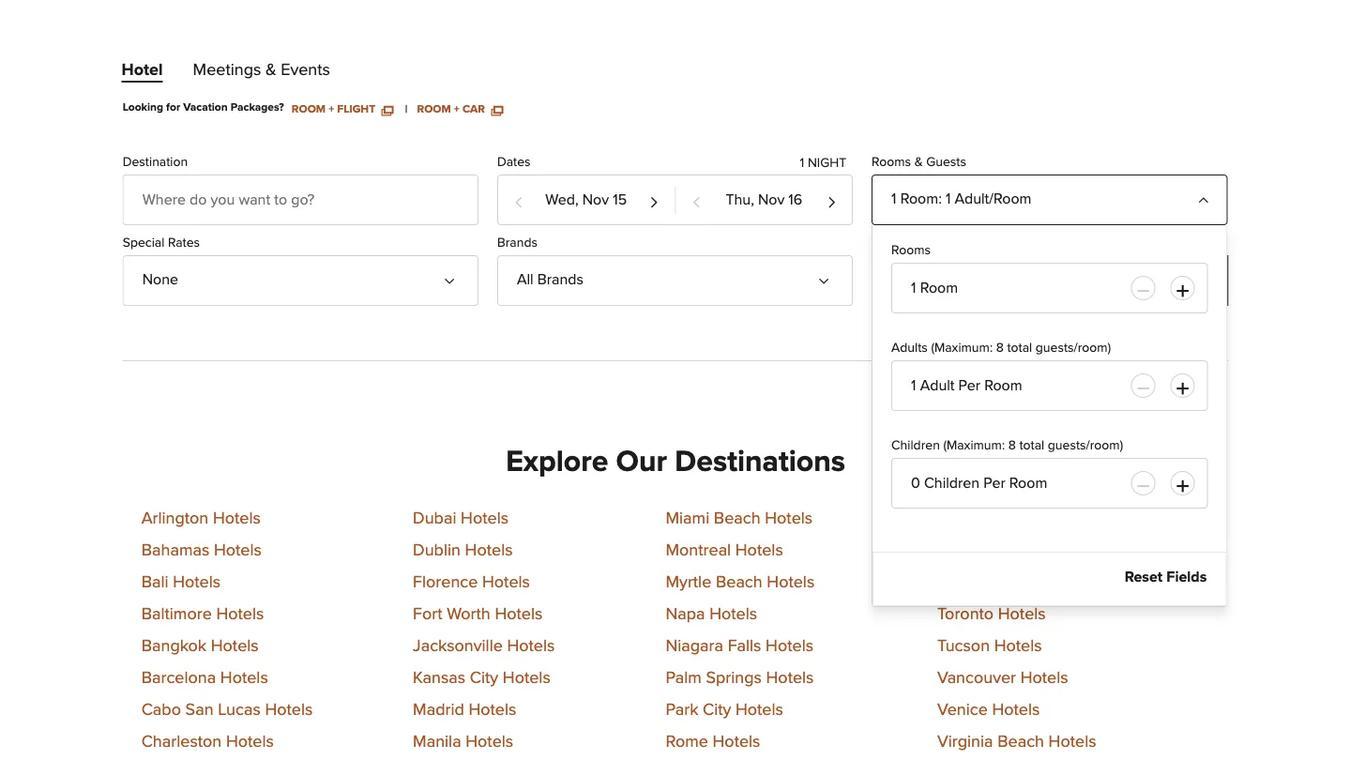 Task type: describe. For each thing, give the bounding box(es) containing it.
dubai
[[413, 510, 457, 527]]

dubai hotels link
[[413, 510, 509, 527]]

toronto hotels
[[938, 606, 1046, 623]]

madrid hotels
[[413, 702, 517, 719]]

looking for vacation packages?
[[123, 102, 284, 113]]

1 vertical spatial brands
[[538, 272, 584, 287]]

room + car link
[[417, 101, 503, 115]]

& for rooms
[[915, 156, 923, 169]]

worth
[[447, 606, 491, 623]]

dublin
[[413, 542, 461, 559]]

explore our destinations
[[506, 447, 846, 477]]

reset fields link
[[1125, 570, 1208, 585]]

madrid
[[413, 702, 465, 719]]

Check-out text field
[[676, 175, 853, 224]]

miami beach hotels link
[[666, 510, 813, 527]]

charleston
[[141, 734, 222, 750]]

sydney hotels
[[938, 542, 1045, 559]]

(maximum: for children
[[944, 439, 1006, 452]]

hotel
[[122, 62, 163, 79]]

hotels inside 'button'
[[1137, 271, 1188, 289]]

opens in a new browser window. image
[[382, 103, 393, 115]]

vancouver hotels link
[[938, 670, 1069, 687]]

reset fields
[[1125, 570, 1208, 585]]

/room
[[990, 191, 1032, 206]]

lucas
[[218, 702, 261, 719]]

bangkok hotels link
[[141, 638, 259, 655]]

dublin hotels link
[[413, 542, 513, 559]]

children
[[892, 439, 941, 452]]

2 horizontal spatial 1
[[946, 191, 951, 206]]

miami beach hotels
[[666, 510, 813, 527]]

rooms for rooms & guests
[[872, 156, 912, 169]]

all brands link
[[497, 255, 853, 306]]

0 vertical spatial brands
[[497, 236, 538, 250]]

charleston hotels
[[141, 734, 274, 750]]

awards
[[974, 278, 1017, 291]]

8 for adults
[[997, 342, 1004, 355]]

events
[[281, 62, 330, 79]]

fort
[[413, 606, 443, 623]]

room for room + flight
[[292, 103, 326, 115]]

beach for miami
[[714, 510, 761, 527]]

tucson hotels
[[938, 638, 1043, 655]]

find hotels
[[1102, 271, 1188, 289]]

(maximum: for adults
[[932, 342, 993, 355]]

tucson
[[938, 638, 990, 655]]

guests/room) for children (maximum: 8 total guests/room)
[[1048, 439, 1124, 452]]

rooms & guests
[[872, 156, 967, 169]]

toronto hotels link
[[938, 606, 1046, 623]]

:
[[939, 191, 942, 206]]

hotel link
[[122, 62, 163, 86]]

park city hotels link
[[666, 702, 784, 719]]

kansas city hotels
[[413, 670, 551, 687]]

beach for virginia
[[998, 734, 1045, 750]]

meetings
[[193, 62, 261, 79]]

explore
[[506, 447, 609, 477]]

bali
[[141, 574, 169, 591]]

night
[[808, 157, 847, 170]]

vacation
[[183, 102, 228, 113]]

barcelona
[[141, 670, 216, 687]]

use
[[902, 278, 925, 291]]

Destination text field
[[123, 174, 479, 225]]

venice hotels link
[[938, 702, 1041, 719]]

virginia beach hotels link
[[938, 734, 1097, 750]]

+ for flight
[[329, 103, 334, 115]]

myrtle beach hotels link
[[666, 574, 815, 591]]

rome
[[666, 734, 709, 750]]

/
[[967, 278, 971, 291]]

fields
[[1167, 570, 1208, 585]]

destination
[[123, 156, 188, 169]]

children (maximum: 8 total guests/room)
[[892, 439, 1124, 452]]

montreal hotels
[[666, 542, 784, 559]]

myrtle beach hotels
[[666, 574, 815, 591]]

for
[[166, 102, 180, 113]]

room + flight
[[292, 103, 379, 115]]

all brands
[[517, 272, 584, 287]]

montreal
[[666, 542, 731, 559]]

total for children (maximum: 8 total guests/room)
[[1020, 439, 1045, 452]]

dates
[[497, 156, 531, 169]]

jacksonville
[[413, 638, 503, 655]]

tucson hotels link
[[938, 638, 1043, 655]]

trigger image
[[448, 267, 463, 282]]

palm springs hotels link
[[666, 670, 814, 687]]

manila hotels
[[413, 734, 514, 750]]

bangkok
[[141, 638, 207, 655]]

use points / awards
[[902, 278, 1017, 291]]

florence hotels
[[413, 574, 530, 591]]

bangkok hotels
[[141, 638, 259, 655]]

venice hotels
[[938, 702, 1041, 719]]

special rates
[[123, 236, 200, 250]]

barcelona hotels
[[141, 670, 268, 687]]

vancouver
[[938, 670, 1017, 687]]

rooms for rooms
[[892, 244, 931, 257]]



Task type: vqa. For each thing, say whether or not it's contained in the screenshot.
1 Night
yes



Task type: locate. For each thing, give the bounding box(es) containing it.
room inside room + car link
[[417, 103, 451, 115]]

next check-in dates image
[[649, 187, 659, 216]]

0 vertical spatial (maximum:
[[932, 342, 993, 355]]

None text field
[[892, 263, 1209, 313], [892, 360, 1209, 411], [892, 263, 1209, 313], [892, 360, 1209, 411]]

rooms left guests
[[872, 156, 912, 169]]

1 horizontal spatial city
[[703, 702, 732, 719]]

+ for car
[[454, 103, 460, 115]]

palm springs hotels
[[666, 670, 814, 687]]

rates
[[168, 236, 200, 250]]

venice
[[938, 702, 988, 719]]

adult
[[955, 191, 990, 206]]

0 vertical spatial rooms
[[872, 156, 912, 169]]

1 vertical spatial beach
[[716, 574, 763, 591]]

1 down rooms & guests
[[892, 191, 897, 206]]

packages?
[[231, 102, 284, 113]]

opens in a new browser window. image
[[492, 103, 503, 115]]

room + flight link
[[292, 101, 393, 115]]

city
[[470, 670, 499, 687], [703, 702, 732, 719]]

beach down venice hotels
[[998, 734, 1045, 750]]

points
[[928, 278, 964, 291]]

city for park
[[703, 702, 732, 719]]

find
[[1102, 271, 1133, 289]]

park
[[666, 702, 699, 719]]

1 + from the left
[[329, 103, 334, 115]]

1 horizontal spatial room
[[417, 103, 451, 115]]

meetings & events link
[[193, 62, 330, 86]]

(maximum: right 'children'
[[944, 439, 1006, 452]]

hotels
[[1137, 271, 1188, 289], [213, 510, 261, 527], [461, 510, 509, 527], [765, 510, 813, 527], [214, 542, 262, 559], [465, 542, 513, 559], [736, 542, 784, 559], [997, 542, 1045, 559], [173, 574, 221, 591], [483, 574, 530, 591], [767, 574, 815, 591], [216, 606, 264, 623], [495, 606, 543, 623], [710, 606, 758, 623], [999, 606, 1046, 623], [211, 638, 259, 655], [507, 638, 555, 655], [766, 638, 814, 655], [995, 638, 1043, 655], [220, 670, 268, 687], [503, 670, 551, 687], [767, 670, 814, 687], [1021, 670, 1069, 687], [265, 702, 313, 719], [469, 702, 517, 719], [736, 702, 784, 719], [993, 702, 1041, 719], [226, 734, 274, 750], [466, 734, 514, 750], [713, 734, 761, 750], [1049, 734, 1097, 750]]

(maximum: right adults at the right top of page
[[932, 342, 993, 355]]

1 night
[[800, 157, 847, 170]]

arrow down image
[[822, 267, 837, 282]]

dublin hotels
[[413, 542, 513, 559]]

jacksonville hotels
[[413, 638, 555, 655]]

& for meetings
[[266, 62, 276, 79]]

2 horizontal spatial room
[[901, 191, 939, 206]]

guests
[[927, 156, 967, 169]]

myrtle
[[666, 574, 712, 591]]

find hotels button
[[1061, 255, 1229, 306]]

niagara falls hotels link
[[666, 638, 814, 655]]

beach
[[714, 510, 761, 527], [716, 574, 763, 591], [998, 734, 1045, 750]]

+ left the car
[[454, 103, 460, 115]]

0 vertical spatial beach
[[714, 510, 761, 527]]

1 vertical spatial city
[[703, 702, 732, 719]]

guests/room) for adults (maximum: 8 total guests/room)
[[1036, 342, 1112, 355]]

0 horizontal spatial 8
[[997, 342, 1004, 355]]

1 for 1 night
[[800, 157, 805, 170]]

dubai hotels
[[413, 510, 509, 527]]

falls
[[728, 638, 762, 655]]

0 horizontal spatial &
[[266, 62, 276, 79]]

miami
[[666, 510, 710, 527]]

0 vertical spatial city
[[470, 670, 499, 687]]

0 vertical spatial &
[[266, 62, 276, 79]]

fort worth hotels
[[413, 606, 543, 623]]

reset
[[1125, 570, 1163, 585]]

8 for children
[[1009, 439, 1017, 452]]

rome hotels link
[[666, 734, 761, 750]]

2 + from the left
[[454, 103, 460, 115]]

total for adults (maximum: 8 total guests/room)
[[1008, 342, 1033, 355]]

rooms up the use
[[892, 244, 931, 257]]

florence
[[413, 574, 478, 591]]

barcelona hotels link
[[141, 670, 268, 687]]

cabo
[[141, 702, 181, 719]]

our
[[616, 447, 668, 477]]

all
[[517, 272, 534, 287]]

1 horizontal spatial 1
[[892, 191, 897, 206]]

bahamas
[[141, 542, 210, 559]]

+ inside room + car link
[[454, 103, 460, 115]]

&
[[266, 62, 276, 79], [915, 156, 923, 169]]

next check-out dates image
[[827, 187, 837, 216]]

cabo san lucas hotels
[[141, 702, 313, 719]]

baltimore hotels link
[[141, 606, 264, 623]]

1 horizontal spatial &
[[915, 156, 923, 169]]

+
[[329, 103, 334, 115], [454, 103, 460, 115]]

1 left night
[[800, 157, 805, 170]]

madrid hotels link
[[413, 702, 517, 719]]

0 horizontal spatial city
[[470, 670, 499, 687]]

1 right :
[[946, 191, 951, 206]]

0 horizontal spatial room
[[292, 103, 326, 115]]

niagara
[[666, 638, 724, 655]]

0 vertical spatial 8
[[997, 342, 1004, 355]]

+ inside room + flight link
[[329, 103, 334, 115]]

beach up montreal hotels in the bottom of the page
[[714, 510, 761, 527]]

flight
[[337, 103, 376, 115]]

virginia beach hotels
[[938, 734, 1097, 750]]

vancouver hotels
[[938, 670, 1069, 687]]

arlington
[[141, 510, 209, 527]]

napa
[[666, 606, 706, 623]]

bali hotels link
[[141, 574, 221, 591]]

1 horizontal spatial +
[[454, 103, 460, 115]]

palm
[[666, 670, 702, 687]]

1 vertical spatial 8
[[1009, 439, 1017, 452]]

room down 'events'
[[292, 103, 326, 115]]

0 vertical spatial guests/room)
[[1036, 342, 1112, 355]]

adults
[[892, 342, 928, 355]]

8
[[997, 342, 1004, 355], [1009, 439, 1017, 452]]

+ left flight
[[329, 103, 334, 115]]

beach for myrtle
[[716, 574, 763, 591]]

manila
[[413, 734, 462, 750]]

Check-in text field
[[498, 175, 675, 224]]

1 vertical spatial guests/room)
[[1048, 439, 1124, 452]]

0 horizontal spatial 1
[[800, 157, 805, 170]]

trigger image
[[1197, 187, 1212, 202]]

1 vertical spatial &
[[915, 156, 923, 169]]

florence hotels link
[[413, 574, 530, 591]]

baltimore hotels
[[141, 606, 264, 623]]

bali hotels
[[141, 574, 221, 591]]

room for room + car
[[417, 103, 451, 115]]

city for kansas
[[470, 670, 499, 687]]

room inside room + flight link
[[292, 103, 326, 115]]

1 vertical spatial total
[[1020, 439, 1045, 452]]

none
[[142, 272, 178, 287]]

room down rooms & guests
[[901, 191, 939, 206]]

manila hotels link
[[413, 734, 514, 750]]

0 vertical spatial total
[[1008, 342, 1033, 355]]

city up rome hotels link
[[703, 702, 732, 719]]

(maximum:
[[932, 342, 993, 355], [944, 439, 1006, 452]]

niagara falls hotels
[[666, 638, 814, 655]]

2 vertical spatial beach
[[998, 734, 1045, 750]]

1 horizontal spatial 8
[[1009, 439, 1017, 452]]

arlington hotels
[[141, 510, 261, 527]]

brands right all
[[538, 272, 584, 287]]

1 vertical spatial (maximum:
[[944, 439, 1006, 452]]

brands up all
[[497, 236, 538, 250]]

& left 'events'
[[266, 62, 276, 79]]

& left guests
[[915, 156, 923, 169]]

adults (maximum: 8 total guests/room)
[[892, 342, 1112, 355]]

city down jacksonville hotels
[[470, 670, 499, 687]]

napa hotels link
[[666, 606, 758, 623]]

montreal hotels link
[[666, 542, 784, 559]]

1 for 1 room : 1 adult /room
[[892, 191, 897, 206]]

0 horizontal spatial +
[[329, 103, 334, 115]]

beach down montreal hotels link
[[716, 574, 763, 591]]

none link
[[123, 255, 479, 306]]

1 vertical spatial rooms
[[892, 244, 931, 257]]

kansas
[[413, 670, 466, 687]]

sydney hotels link
[[938, 542, 1045, 559]]

looking
[[123, 102, 163, 113]]

room + car
[[417, 103, 488, 115]]

room right |
[[417, 103, 451, 115]]

None text field
[[892, 458, 1209, 509]]

brands
[[497, 236, 538, 250], [538, 272, 584, 287]]

1 room : 1 adult /room
[[892, 191, 1032, 206]]

virginia
[[938, 734, 994, 750]]



